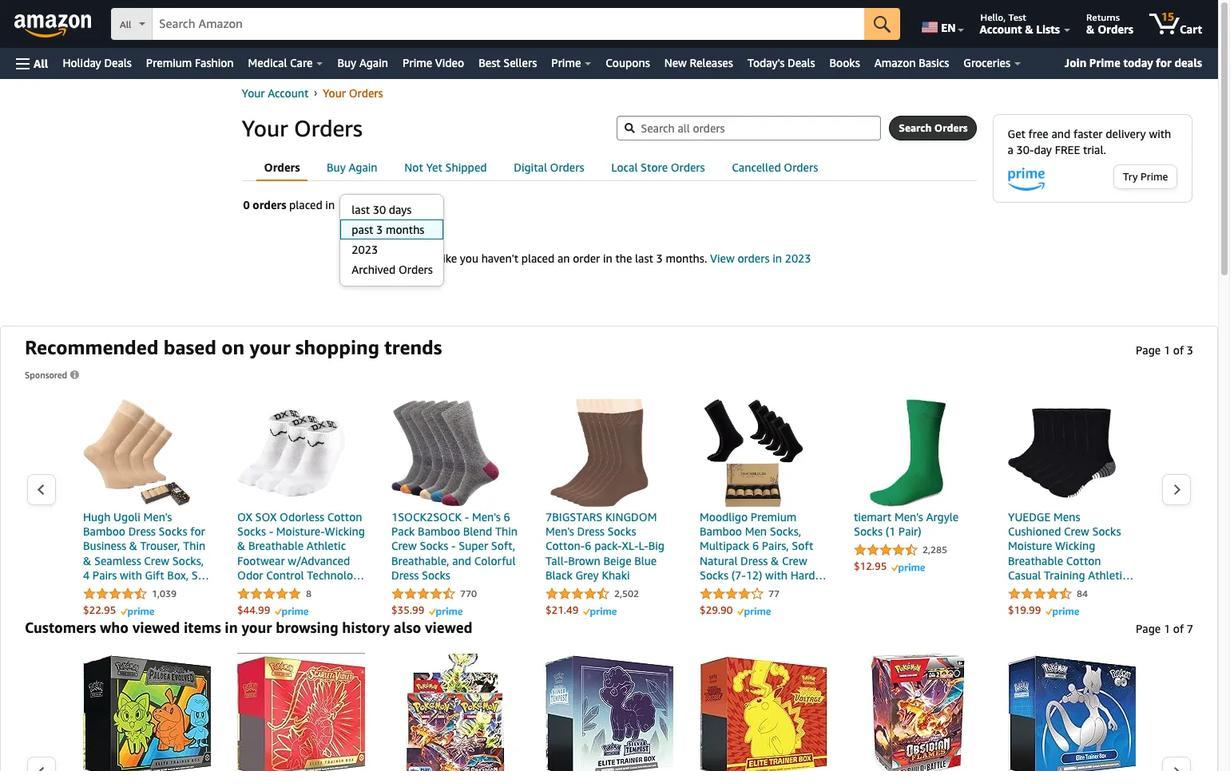 Task type: vqa. For each thing, say whether or not it's contained in the screenshot.
15.3"D x 19.3"W x 16.1"H
no



Task type: locate. For each thing, give the bounding box(es) containing it.
with inside moodligo premium bamboo men socks, multipack 6 pairs, soft natural dress & crew socks (7-12) with hard…
[[765, 568, 788, 582]]

2 horizontal spatial with
[[1149, 127, 1171, 141]]

your down 'medical'
[[242, 86, 265, 100]]

0 horizontal spatial bamboo
[[83, 525, 125, 538]]

›
[[314, 85, 317, 99]]

0 vertical spatial next image
[[1173, 484, 1181, 496]]

orders right digital
[[550, 161, 584, 174]]

prime right try
[[1141, 170, 1168, 183]]

1 vertical spatial socks,
[[172, 554, 204, 568]]

0 vertical spatial placed
[[289, 198, 322, 212]]

1 horizontal spatial deals
[[788, 56, 815, 69]]

premium up men
[[751, 510, 797, 524]]

archived orders link
[[340, 260, 443, 280]]

0 horizontal spatial for
[[190, 525, 205, 538]]

1 vertical spatial account
[[268, 86, 309, 100]]

socks inside 7bigstars kingdom men's dress socks cotton-6 pack-xl-l-big tall-brown beige blue black grey khaki
[[607, 525, 636, 538]]

0 vertical spatial orders
[[253, 198, 286, 212]]

amazon image
[[14, 14, 92, 38]]

your down $44.99
[[242, 619, 272, 637]]

1 vertical spatial previous image
[[37, 767, 46, 772]]

account left ›
[[268, 86, 309, 100]]

buy inside 'navigation' navigation
[[337, 56, 356, 69]]

cotton up training
[[1066, 554, 1101, 568]]

men's inside 1sock2sock - men's 6 pack bamboo blend thin crew socks - super soft, breathable, and colorful dress socks
[[472, 510, 501, 524]]

men's inside "tiemart men's argyle socks (1 pair)"
[[894, 510, 923, 524]]

digital orders
[[514, 161, 584, 174]]

breathable down moisture
[[1008, 554, 1063, 568]]

6 down men
[[752, 539, 759, 553]]

1 vertical spatial thin
[[183, 539, 205, 553]]

moisture
[[1008, 539, 1052, 553]]

bamboo inside moodligo premium bamboo men socks, multipack 6 pairs, soft natural dress & crew socks (7-12) with hard…
[[700, 525, 742, 538]]

also
[[394, 619, 421, 637]]

page for recommended based on your shopping trends
[[1136, 343, 1161, 357]]

1
[[1164, 343, 1170, 357], [1164, 622, 1170, 636]]

yuedge
[[1008, 510, 1051, 524]]

faster
[[1073, 127, 1103, 141]]

socks down ox
[[237, 525, 266, 538]]

thin up soft,
[[495, 525, 518, 538]]

men's inside 7bigstars kingdom men's dress socks cotton-6 pack-xl-l-big tall-brown beige blue black grey khaki
[[546, 525, 574, 538]]

pair)
[[898, 525, 921, 538]]

0 vertical spatial 1
[[1164, 343, 1170, 357]]

pokemon cards: sword & shield 4 vivid voltage elite pikachu - trainer box, multicolor image
[[700, 653, 827, 772]]

all inside all button
[[34, 56, 48, 70]]

sponsored button
[[25, 367, 81, 383]]

list
[[57, 399, 1161, 618], [57, 653, 1161, 772]]

0 vertical spatial socks,
[[770, 525, 801, 538]]

- down sox
[[269, 525, 273, 538]]

0 horizontal spatial -
[[269, 525, 273, 538]]

0 vertical spatial buy again link
[[330, 52, 395, 74]]

$12.95 link
[[854, 559, 925, 574]]

tab list
[[256, 156, 976, 181]]

0 vertical spatial page
[[1136, 343, 1161, 357]]

wicking inside ox sox odorless cotton socks - moisture-wicking & breathable athletic footwear w/advanced odor control technolo…
[[325, 525, 365, 538]]

for left deals in the top of the page
[[1156, 56, 1172, 69]]

0 vertical spatial -
[[465, 510, 469, 524]]

list containing hugh ugoli men's bamboo dress socks for business & trouser, thin & seamless crew socks, 4 pairs with gift box, s…
[[57, 399, 1161, 618]]

groceries
[[963, 56, 1010, 69]]

6 inside 7bigstars kingdom men's dress socks cotton-6 pack-xl-l-big tall-brown beige blue black grey khaki
[[585, 539, 591, 553]]

hugh ugoli men's bamboo dress socks for business & trouser, thin & seamless crew socks, 4 pairs with gift box, s…
[[83, 510, 209, 582]]

1 vertical spatial page
[[1136, 622, 1161, 636]]

0 horizontal spatial all
[[34, 56, 48, 70]]

soft,
[[491, 539, 515, 553]]

2 list from the top
[[57, 653, 1161, 772]]

items
[[184, 619, 221, 637]]

all up holiday deals on the top
[[120, 18, 131, 30]]

again up past 3 months
[[349, 161, 377, 174]]

None submit
[[864, 8, 900, 40]]

0 vertical spatial account
[[980, 22, 1022, 36]]

men's for -
[[472, 510, 501, 524]]

next image
[[1173, 484, 1181, 496], [1173, 767, 1181, 772]]

1 vertical spatial past
[[352, 223, 373, 236]]

odorless
[[280, 510, 324, 524]]

orders inside cancelled orders link
[[784, 161, 818, 174]]

athleti…
[[1088, 568, 1134, 582]]

again
[[359, 56, 388, 69], [349, 161, 377, 174]]

1 vertical spatial months
[[386, 223, 424, 236]]

premium left fashion
[[146, 56, 192, 69]]

dress up 12)
[[740, 554, 768, 568]]

15
[[1161, 10, 1174, 23]]

sox
[[255, 510, 277, 524]]

customers who viewed items in your browsing history also viewed
[[25, 619, 472, 637]]

2 horizontal spatial 6
[[752, 539, 759, 553]]

2023 right view
[[785, 252, 811, 265]]

and up free
[[1051, 127, 1071, 141]]

of for recommended based on your shopping trends
[[1173, 343, 1184, 357]]

crew
[[1064, 525, 1089, 538], [391, 539, 417, 553], [144, 554, 169, 568], [782, 554, 807, 568]]

trial.
[[1083, 143, 1106, 157]]

1 horizontal spatial thin
[[495, 525, 518, 538]]

of for customers who viewed items in your browsing history also viewed
[[1173, 622, 1184, 636]]

1,039 link
[[83, 586, 177, 602]]

all
[[120, 18, 131, 30], [34, 56, 48, 70]]

0 horizontal spatial 6
[[504, 510, 510, 524]]

& up join
[[1086, 22, 1095, 36]]

0 horizontal spatial account
[[268, 86, 309, 100]]

1 vertical spatial and
[[452, 554, 471, 568]]

orders tab
[[256, 156, 308, 181]]

0 vertical spatial and
[[1051, 127, 1071, 141]]

orders right cancelled
[[784, 161, 818, 174]]

1 horizontal spatial account
[[980, 22, 1022, 36]]

again inside 'navigation' navigation
[[359, 56, 388, 69]]

last left the 30
[[352, 203, 370, 216]]

xl-
[[622, 539, 638, 553]]

cushioned
[[1008, 525, 1061, 538]]

0 vertical spatial buy again
[[337, 56, 388, 69]]

1 horizontal spatial for
[[1156, 56, 1172, 69]]

0 vertical spatial of
[[1173, 343, 1184, 357]]

1 vertical spatial of
[[1173, 622, 1184, 636]]

0 vertical spatial thin
[[495, 525, 518, 538]]

deals for today's deals
[[788, 56, 815, 69]]

dress inside moodligo premium bamboo men socks, multipack 6 pairs, soft natural dress & crew socks (7-12) with hard…
[[740, 554, 768, 568]]

1 horizontal spatial all
[[120, 18, 131, 30]]

free
[[1055, 143, 1080, 157]]

past left the 30
[[350, 200, 370, 212]]

0 vertical spatial buy
[[337, 56, 356, 69]]

1 list from the top
[[57, 399, 1161, 618]]

placed down orders tab
[[289, 198, 322, 212]]

crew up gift
[[144, 554, 169, 568]]

0 vertical spatial all
[[120, 18, 131, 30]]

0 horizontal spatial premium
[[146, 56, 192, 69]]

0 vertical spatial past
[[350, 200, 370, 212]]

breathable
[[248, 539, 304, 553], [1008, 554, 1063, 568]]

0 horizontal spatial 2023
[[352, 243, 378, 256]]

viewed down 1,039
[[132, 619, 180, 637]]

and down super
[[452, 554, 471, 568]]

moodligo premium bamboo men socks, multipack 6 pairs, soft natural dress & crew socks (7-12) with hard… link
[[700, 399, 827, 585]]

all down the amazon image
[[34, 56, 48, 70]]

your down your account link
[[242, 115, 288, 141]]

1 vertical spatial wicking
[[1055, 539, 1095, 553]]

orders inside orders tab
[[264, 161, 300, 174]]

socks up "trouser,"
[[159, 525, 187, 538]]

1sock2sock - men's 6 pack bamboo blend thin crew socks - super soft, breathable, and colorful dress socks
[[391, 510, 518, 582]]

0 horizontal spatial cotton
[[327, 510, 362, 524]]

prime video link
[[395, 52, 471, 74]]

men's inside hugh ugoli men's bamboo dress socks for business & trouser, thin & seamless crew socks, 4 pairs with gift box, s…
[[143, 510, 172, 524]]

2 page from the top
[[1136, 622, 1161, 636]]

bamboo down moodligo
[[700, 525, 742, 538]]

6 up brown
[[585, 539, 591, 553]]

orders up join prime today for deals
[[1098, 22, 1133, 36]]

thin up s…
[[183, 539, 205, 553]]

2,285
[[920, 544, 947, 556]]

deals right the today's
[[788, 56, 815, 69]]

1sock2sock - men's 6 pack bamboo blend thin crew socks - super soft, breathable, and colorful dress socks image
[[391, 399, 499, 507]]

1 horizontal spatial orders
[[738, 252, 770, 265]]

with up 1,039 link
[[120, 568, 142, 582]]

2 of from the top
[[1173, 622, 1184, 636]]

0 vertical spatial for
[[1156, 56, 1172, 69]]

list for 2nd next "image" from the bottom of the page
[[57, 399, 1161, 618]]

pokemon tcg: pokemon go elite trainer box image
[[1008, 653, 1136, 772]]

bamboo inside 1sock2sock - men's 6 pack bamboo blend thin crew socks - super soft, breathable, and colorful dress socks
[[418, 525, 460, 538]]

your right on
[[250, 336, 290, 359]]

1 horizontal spatial socks,
[[770, 525, 801, 538]]

0 vertical spatial wicking
[[325, 525, 365, 538]]

buy down your orders
[[327, 161, 346, 174]]

socks inside "tiemart men's argyle socks (1 pair)"
[[854, 525, 883, 538]]

months
[[382, 200, 418, 212], [386, 223, 424, 236]]

1 deals from the left
[[104, 56, 132, 69]]

orders right 0
[[253, 198, 286, 212]]

buy again link
[[330, 52, 395, 74], [319, 156, 385, 180]]

deals for holiday deals
[[104, 56, 132, 69]]

tall-
[[546, 554, 568, 568]]

1 vertical spatial -
[[269, 525, 273, 538]]

3 bamboo from the left
[[700, 525, 742, 538]]

for inside 'navigation' navigation
[[1156, 56, 1172, 69]]

deals right holiday
[[104, 56, 132, 69]]

0 horizontal spatial orders
[[253, 198, 286, 212]]

2 1 from the top
[[1164, 622, 1170, 636]]

dress down 7bigstars
[[577, 525, 604, 538]]

2 bamboo from the left
[[418, 525, 460, 538]]

6 inside moodligo premium bamboo men socks, multipack 6 pairs, soft natural dress & crew socks (7-12) with hard…
[[752, 539, 759, 553]]

list box containing last 30 days
[[340, 200, 443, 280]]

1 previous image from the top
[[37, 484, 46, 496]]

looks like you haven't placed an order in the last 3 months. view orders in 2023
[[407, 252, 811, 265]]

1 1 from the top
[[1164, 343, 1170, 357]]

account up groceries link
[[980, 22, 1022, 36]]

buy again inside 'navigation' navigation
[[337, 56, 388, 69]]

1 vertical spatial premium
[[751, 510, 797, 524]]

1 bamboo from the left
[[83, 525, 125, 538]]

1 horizontal spatial placed
[[521, 252, 554, 265]]

0 horizontal spatial socks,
[[172, 554, 204, 568]]

soft
[[792, 539, 813, 553]]

en link
[[912, 4, 971, 44]]

thin
[[495, 525, 518, 538], [183, 539, 205, 553]]

0 horizontal spatial viewed
[[132, 619, 180, 637]]

pokemon: scarlet & violet 3: obsidian flames booster build & battle - 5 booster pack image
[[854, 653, 982, 772]]

& inside returns & orders
[[1086, 22, 1095, 36]]

1 vertical spatial last
[[635, 252, 653, 265]]

- inside ox sox odorless cotton socks - moisture-wicking & breathable athletic footwear w/advanced odor control technolo…
[[269, 525, 273, 538]]

socks down natural
[[700, 568, 728, 582]]

page for customers who viewed items in your browsing history also viewed
[[1136, 622, 1161, 636]]

socks down tiemart
[[854, 525, 883, 538]]

1 vertical spatial again
[[349, 161, 377, 174]]

1 for recommended based on your shopping trends
[[1164, 343, 1170, 357]]

basics
[[919, 56, 949, 69]]

cart
[[1180, 22, 1202, 36]]

last inside last 30 days past 3 months 2023 archived orders
[[352, 203, 370, 216]]

ox
[[237, 510, 252, 524]]

1 vertical spatial buy
[[327, 161, 346, 174]]

770
[[458, 588, 477, 600]]

athletic
[[306, 539, 346, 553]]

0 horizontal spatial with
[[120, 568, 142, 582]]

buy again up past 3 months
[[327, 161, 377, 174]]

1 vertical spatial placed
[[521, 252, 554, 265]]

orders right view
[[738, 252, 770, 265]]

join prime today for deals link
[[1058, 53, 1208, 73]]

last right the
[[635, 252, 653, 265]]

0 horizontal spatial breathable
[[248, 539, 304, 553]]

1 horizontal spatial premium
[[751, 510, 797, 524]]

your right ›
[[323, 86, 346, 100]]

3 inside last 30 days past 3 months 2023 archived orders
[[376, 223, 383, 236]]

1 horizontal spatial breathable
[[1008, 554, 1063, 568]]

amazon basics link
[[867, 52, 956, 74]]

prime right join
[[1089, 56, 1120, 69]]

cotton
[[327, 510, 362, 524], [1066, 554, 1101, 568]]

natural
[[700, 554, 738, 568]]

& left the lists
[[1025, 22, 1033, 36]]

wicking up 'athletic'
[[325, 525, 365, 538]]

1 horizontal spatial cotton
[[1066, 554, 1101, 568]]

0 vertical spatial cotton
[[327, 510, 362, 524]]

1 page from the top
[[1136, 343, 1161, 357]]

2 viewed from the left
[[425, 619, 472, 637]]

thin inside hugh ugoli men's bamboo dress socks for business & trouser, thin & seamless crew socks, 4 pairs with gift box, s…
[[183, 539, 205, 553]]

socks inside moodligo premium bamboo men socks, multipack 6 pairs, soft natural dress & crew socks (7-12) with hard…
[[700, 568, 728, 582]]

ox sox odorless cotton socks - moisture-wicking & breathable athletic footwear w/advanced odor control technolo… link
[[237, 399, 365, 585]]

buy again link up your account › your orders
[[330, 52, 395, 74]]

0 horizontal spatial last
[[352, 203, 370, 216]]

orders right store
[[671, 161, 705, 174]]

new
[[664, 56, 687, 69]]

tiemart men's argyle socks (1 pair) image
[[854, 399, 962, 507]]

2 horizontal spatial bamboo
[[700, 525, 742, 538]]

1 horizontal spatial -
[[451, 539, 456, 553]]

1 vertical spatial for
[[190, 525, 205, 538]]

buy again up your account › your orders
[[337, 56, 388, 69]]

you
[[460, 252, 478, 265]]

of
[[1173, 343, 1184, 357], [1173, 622, 1184, 636]]

view orders in 2023 link
[[710, 252, 811, 265]]

1 vertical spatial all
[[34, 56, 48, 70]]

for up s…
[[190, 525, 205, 538]]

men's up blend
[[472, 510, 501, 524]]

& up the 4
[[83, 554, 91, 568]]

socks, inside hugh ugoli men's bamboo dress socks for business & trouser, thin & seamless crew socks, 4 pairs with gift box, s…
[[172, 554, 204, 568]]

0 vertical spatial months
[[382, 200, 418, 212]]

again left prime video
[[359, 56, 388, 69]]

1sock2sock
[[391, 510, 462, 524]]

all button
[[9, 48, 55, 79]]

2 deals from the left
[[788, 56, 815, 69]]

2 next image from the top
[[1173, 767, 1181, 772]]

8 link
[[237, 586, 312, 602]]

try
[[1123, 170, 1138, 183]]

men's
[[143, 510, 172, 524], [472, 510, 501, 524], [894, 510, 923, 524], [546, 525, 574, 538]]

viewed down $35.99 link
[[425, 619, 472, 637]]

0 vertical spatial list
[[57, 399, 1161, 618]]

& down pairs,
[[771, 554, 779, 568]]

$44.99 link
[[237, 603, 308, 617]]

cotton up 'athletic'
[[327, 510, 362, 524]]

join
[[1065, 56, 1086, 69]]

crew down pack
[[391, 539, 417, 553]]

2,502
[[612, 588, 639, 600]]

1 horizontal spatial 6
[[585, 539, 591, 553]]

bamboo down 1sock2sock
[[418, 525, 460, 538]]

1 horizontal spatial and
[[1051, 127, 1071, 141]]

crew inside yuedge mens cushioned crew socks moisture wicking breathable cotton casual training athleti…
[[1064, 525, 1089, 538]]

customers
[[25, 619, 96, 637]]

0 vertical spatial last
[[352, 203, 370, 216]]

socks up xl-
[[607, 525, 636, 538]]

1 next image from the top
[[1173, 484, 1181, 496]]

best sellers
[[479, 56, 537, 69]]

dress down breathable,
[[391, 568, 419, 582]]

77
[[766, 588, 780, 600]]

prime video
[[403, 56, 464, 69]]

1 of from the top
[[1173, 343, 1184, 357]]

- up blend
[[465, 510, 469, 524]]

1 vertical spatial 1
[[1164, 622, 1170, 636]]

in left the 30
[[325, 198, 335, 212]]

buy again link up past 3 months
[[319, 156, 385, 180]]

list box
[[340, 200, 443, 280]]

1 vertical spatial next image
[[1173, 767, 1181, 772]]

socks inside ox sox odorless cotton socks - moisture-wicking & breathable athletic footwear w/advanced odor control technolo…
[[237, 525, 266, 538]]

- left super
[[451, 539, 456, 553]]

0 horizontal spatial thin
[[183, 539, 205, 553]]

prime right sellers
[[551, 56, 581, 69]]

breathable up footwear
[[248, 539, 304, 553]]

0 vertical spatial again
[[359, 56, 388, 69]]

wicking down mens
[[1055, 539, 1095, 553]]

video
[[435, 56, 464, 69]]

socks, up box,
[[172, 554, 204, 568]]

navigation navigation
[[0, 0, 1218, 79]]

socks up athleti…
[[1092, 525, 1121, 538]]

1 horizontal spatial with
[[765, 568, 788, 582]]

crew down soft
[[782, 554, 807, 568]]

orders inside digital orders link
[[550, 161, 584, 174]]

and inside get free and faster delivery with a 30-day free trial.
[[1051, 127, 1071, 141]]

1 vertical spatial your
[[242, 619, 272, 637]]

2023 up archived
[[352, 243, 378, 256]]

placed left an
[[521, 252, 554, 265]]

with inside hugh ugoli men's bamboo dress socks for business & trouser, thin & seamless crew socks, 4 pairs with gift box, s…
[[120, 568, 142, 582]]

2 horizontal spatial -
[[465, 510, 469, 524]]

orders right ›
[[349, 86, 383, 100]]

with
[[1149, 127, 1171, 141], [120, 568, 142, 582], [765, 568, 788, 582]]

orders
[[1098, 22, 1133, 36], [349, 86, 383, 100], [294, 115, 362, 141], [934, 121, 968, 134], [264, 161, 300, 174], [550, 161, 584, 174], [671, 161, 705, 174], [784, 161, 818, 174], [399, 263, 433, 276]]

0 horizontal spatial and
[[452, 554, 471, 568]]

socks, inside moodligo premium bamboo men socks, multipack 6 pairs, soft natural dress & crew socks (7-12) with hard…
[[770, 525, 801, 538]]

6 for men's
[[585, 539, 591, 553]]

ox sox odorless cotton socks - moisture-wicking & breathable athletic footwear w/advanced odor control technology, 3 pairs image
[[237, 399, 345, 507]]

men's up pair)
[[894, 510, 923, 524]]

men's up "trouser,"
[[143, 510, 172, 524]]

7bigstars kingdom men's dress socks cotton-6 pack-xl-l-big tall-brown beige blue black grey khaki image
[[546, 399, 653, 507]]

not
[[404, 161, 423, 174]]

0 horizontal spatial deals
[[104, 56, 132, 69]]

1 vertical spatial list
[[57, 653, 1161, 772]]

3 inside button
[[373, 200, 379, 212]]

0 vertical spatial breathable
[[248, 539, 304, 553]]

& up footwear
[[237, 539, 245, 553]]

1 vertical spatial breathable
[[1008, 554, 1063, 568]]

w/advanced
[[288, 554, 350, 568]]

2 vertical spatial -
[[451, 539, 456, 553]]

1 horizontal spatial viewed
[[425, 619, 472, 637]]

0 vertical spatial previous image
[[37, 484, 46, 496]]

6 up soft,
[[504, 510, 510, 524]]

past 3 months option
[[340, 220, 443, 240]]

0 horizontal spatial wicking
[[325, 525, 365, 538]]

1 horizontal spatial last
[[635, 252, 653, 265]]

moodligo premium bamboo men socks, multipack 6 pairs, soft natural dress & crew socks (7-12) with hardcase box, unisex image
[[700, 399, 808, 507]]

dress down ugoli
[[128, 525, 156, 538]]

1 vertical spatial cotton
[[1066, 554, 1101, 568]]

past down the 30
[[352, 223, 373, 236]]

orders up 0 orders placed in
[[264, 161, 300, 174]]

buy right care
[[337, 56, 356, 69]]

prime left video
[[403, 56, 432, 69]]

orders down the 2023 link on the top of page
[[399, 263, 433, 276]]

dress inside 1sock2sock - men's 6 pack bamboo blend thin crew socks - super soft, breathable, and colorful dress socks
[[391, 568, 419, 582]]

bamboo up business
[[83, 525, 125, 538]]

crew down mens
[[1064, 525, 1089, 538]]

1 vertical spatial buy again
[[327, 161, 377, 174]]

with right delivery
[[1149, 127, 1171, 141]]

dropdown image
[[424, 203, 432, 209]]

1 horizontal spatial bamboo
[[418, 525, 460, 538]]

mens
[[1054, 510, 1080, 524]]

1 horizontal spatial wicking
[[1055, 539, 1095, 553]]

previous image
[[37, 484, 46, 496], [37, 767, 46, 772]]

0 vertical spatial premium
[[146, 56, 192, 69]]

with up "77"
[[765, 568, 788, 582]]

tab list containing orders
[[256, 156, 976, 181]]

tiemart men's argyle socks (1 pair) link
[[854, 399, 982, 542]]

0 orders placed in
[[243, 198, 335, 212]]



Task type: describe. For each thing, give the bounding box(es) containing it.
1 for customers who viewed items in your browsing history also viewed
[[1164, 622, 1170, 636]]

past inside button
[[350, 200, 370, 212]]

Search Amazon text field
[[153, 9, 864, 39]]

test
[[1008, 11, 1026, 23]]

Search Orders submit
[[890, 117, 976, 140]]

premium inside moodligo premium bamboo men socks, multipack 6 pairs, soft natural dress & crew socks (7-12) with hard…
[[751, 510, 797, 524]]

the
[[615, 252, 632, 265]]

hugh ugoli men's bamboo dress socks for business & trouser, thin & seamless crew socks, 4 pairs with gift box, shoe size 8-12 image
[[83, 399, 191, 507]]

bamboo inside hugh ugoli men's bamboo dress socks for business & trouser, thin & seamless crew socks, 4 pairs with gift box, s…
[[83, 525, 125, 538]]

shipped
[[445, 161, 487, 174]]

socks up 770 link
[[422, 568, 450, 582]]

list for second next "image" from the top of the page
[[57, 653, 1161, 772]]

orders inside returns & orders
[[1098, 22, 1133, 36]]

argyle
[[926, 510, 959, 524]]

yuedge mens cushioned crew socks moisture wicking breathable cotton casual training athletic work socks for men 5-13, 6 pairs image
[[1008, 399, 1116, 507]]

black
[[546, 568, 573, 582]]

breathable,
[[391, 554, 449, 568]]

colorful
[[474, 554, 516, 568]]

pokemon tcg: scarlet & violet elite trainer box (random color) … image
[[237, 653, 365, 772]]

thin inside 1sock2sock - men's 6 pack bamboo blend thin crew socks - super soft, breathable, and colorful dress socks
[[495, 525, 518, 538]]

returns
[[1086, 11, 1120, 23]]

$35.99 link
[[391, 603, 462, 617]]

l-
[[638, 539, 648, 553]]

pokemon tcg: sword & shield silver tempest elite trainer box image
[[546, 653, 673, 772]]

holiday deals link
[[55, 52, 139, 74]]

6 inside 1sock2sock - men's 6 pack bamboo blend thin crew socks - super soft, breathable, and colorful dress socks
[[504, 510, 510, 524]]

en
[[941, 21, 956, 34]]

deals
[[1174, 56, 1202, 69]]

get free and faster delivery with a 30-day free trial.
[[1008, 127, 1171, 157]]

with inside get free and faster delivery with a 30-day free trial.
[[1149, 127, 1171, 141]]

prime inside prime video link
[[403, 56, 432, 69]]

30-
[[1016, 143, 1034, 157]]

& inside ox sox odorless cotton socks - moisture-wicking & breathable athletic footwear w/advanced odor control technolo…
[[237, 539, 245, 553]]

search image
[[625, 123, 635, 133]]

moodligo
[[700, 510, 748, 524]]

tiemart men's argyle socks (1 pair)
[[854, 510, 959, 538]]

none submit inside all search field
[[864, 8, 900, 40]]

breathable inside ox sox odorless cotton socks - moisture-wicking & breathable athletic footwear w/advanced odor control technolo…
[[248, 539, 304, 553]]

socks inside hugh ugoli men's bamboo dress socks for business & trouser, thin & seamless crew socks, 4 pairs with gift box, s…
[[159, 525, 187, 538]]

page 1 of 3
[[1136, 343, 1193, 357]]

7bigstars kingdom men's dress socks cotton-6 pack-xl-l-big tall-brown beige blue black grey khaki link
[[546, 399, 673, 585]]

lists
[[1036, 22, 1060, 36]]

months inside last 30 days past 3 months 2023 archived orders
[[386, 223, 424, 236]]

amazon prime logo image
[[1008, 168, 1045, 191]]

cotton inside ox sox odorless cotton socks - moisture-wicking & breathable athletic footwear w/advanced odor control technolo…
[[327, 510, 362, 524]]

in left the
[[603, 252, 612, 265]]

socks up breathable,
[[420, 539, 448, 553]]

$22.95 link
[[83, 603, 154, 617]]

coupons link
[[599, 52, 657, 74]]

box,
[[167, 568, 189, 582]]

6 for bamboo
[[752, 539, 759, 553]]

premium fashion link
[[139, 52, 241, 74]]

care
[[290, 56, 313, 69]]

2023 inside last 30 days past 3 months 2023 archived orders
[[352, 243, 378, 256]]

recommended
[[25, 336, 159, 359]]

cotton inside yuedge mens cushioned crew socks moisture wicking breathable cotton casual training athleti…
[[1066, 554, 1101, 568]]

1 vertical spatial orders
[[738, 252, 770, 265]]

grey
[[575, 568, 599, 582]]

your account link
[[242, 86, 309, 100]]

buy again inside tab list
[[327, 161, 377, 174]]

yet
[[426, 161, 442, 174]]

premium inside 'link'
[[146, 56, 192, 69]]

last 30 days past 3 months 2023 archived orders
[[352, 203, 433, 276]]

hugh ugoli men's bamboo dress socks for business & trouser, thin & seamless crew socks, 4 pairs with gift box, s… link
[[83, 399, 211, 585]]

casual
[[1008, 568, 1041, 582]]

big
[[648, 539, 665, 553]]

men's for big
[[546, 525, 574, 538]]

past inside last 30 days past 3 months 2023 archived orders
[[352, 223, 373, 236]]

Search all orders search field
[[617, 116, 881, 141]]

4
[[83, 568, 90, 582]]

amazon
[[874, 56, 916, 69]]

Try Prime submit
[[1114, 165, 1176, 188]]

all inside all search field
[[120, 18, 131, 30]]

yuedge mens cushioned crew socks moisture wicking breathable cotton casual training athleti…
[[1008, 510, 1134, 582]]

in right view
[[773, 252, 782, 265]]

blend
[[463, 525, 492, 538]]

1 viewed from the left
[[132, 619, 180, 637]]

trouser,
[[140, 539, 180, 553]]

recommended based on your shopping trends
[[25, 336, 442, 359]]

pack-
[[594, 539, 622, 553]]

prime inside join prime today for deals link
[[1089, 56, 1120, 69]]

orders inside last 30 days past 3 months 2023 archived orders
[[399, 263, 433, 276]]

pokemon tcg: scarlet & violet - paldea evolved elite trainer box image
[[83, 653, 211, 772]]

view
[[710, 252, 735, 265]]

trends
[[384, 336, 442, 359]]

hugh
[[83, 510, 111, 524]]

fashion
[[195, 56, 234, 69]]

your for your orders
[[242, 115, 288, 141]]

ox sox odorless cotton socks - moisture-wicking & breathable athletic footwear w/advanced odor control technolo…
[[237, 510, 365, 582]]

pairs
[[93, 568, 117, 582]]

men's for thin
[[143, 510, 172, 524]]

in down $44.99
[[225, 619, 238, 637]]

0 horizontal spatial placed
[[289, 198, 322, 212]]

join prime today for deals
[[1065, 56, 1202, 69]]

77 link
[[700, 586, 780, 602]]

tiemart
[[854, 510, 892, 524]]

search all orders element
[[617, 116, 881, 141]]

not yet shipped link
[[396, 156, 495, 180]]

pokemon scarlet & violet 3 obsidian flames booster box image
[[391, 653, 519, 772]]

cancelled orders link
[[724, 156, 826, 180]]

who
[[100, 619, 129, 637]]

an
[[557, 252, 570, 265]]

orders right search
[[934, 121, 968, 134]]

$19.99
[[1008, 604, 1041, 617]]

months inside button
[[382, 200, 418, 212]]

amazon basics
[[874, 56, 949, 69]]

& up seamless
[[129, 539, 137, 553]]

local
[[611, 161, 638, 174]]

and inside 1sock2sock - men's 6 pack bamboo blend thin crew socks - super soft, breathable, and colorful dress socks
[[452, 554, 471, 568]]

for inside hugh ugoli men's bamboo dress socks for business & trouser, thin & seamless crew socks, 4 pairs with gift box, s…
[[190, 525, 205, 538]]

like
[[439, 252, 457, 265]]

$21.49
[[546, 604, 579, 617]]

digital
[[514, 161, 547, 174]]

All search field
[[111, 8, 900, 42]]

search orders
[[899, 121, 968, 134]]

not yet shipped
[[404, 161, 487, 174]]

shopping
[[295, 336, 379, 359]]

your account › your orders
[[242, 85, 383, 100]]

1 vertical spatial buy again link
[[319, 156, 385, 180]]

today's
[[747, 56, 785, 69]]

seamless
[[94, 554, 141, 568]]

1,039
[[149, 588, 177, 600]]

cancelled orders
[[732, 161, 818, 174]]

orders inside local store orders link
[[671, 161, 705, 174]]

(1
[[885, 525, 896, 538]]

$29.90 link
[[700, 603, 771, 617]]

account inside your account › your orders
[[268, 86, 309, 100]]

crew inside moodligo premium bamboo men socks, multipack 6 pairs, soft natural dress & crew socks (7-12) with hard…
[[782, 554, 807, 568]]

kingdom
[[605, 510, 657, 524]]

$29.90
[[700, 604, 733, 617]]

medical
[[248, 56, 287, 69]]

books link
[[822, 52, 867, 74]]

groceries link
[[956, 52, 1028, 74]]

last 30 days link
[[340, 200, 443, 220]]

2 previous image from the top
[[37, 767, 46, 772]]

pack
[[391, 525, 415, 538]]

holiday deals
[[63, 56, 132, 69]]

a
[[1008, 143, 1013, 157]]

dress inside hugh ugoli men's bamboo dress socks for business & trouser, thin & seamless crew socks, 4 pairs with gift box, s…
[[128, 525, 156, 538]]

past 3 months
[[350, 200, 418, 212]]

8
[[303, 588, 312, 600]]

day
[[1034, 143, 1052, 157]]

2,502 link
[[546, 586, 639, 602]]

account inside 'navigation' navigation
[[980, 22, 1022, 36]]

0 vertical spatial your
[[250, 336, 290, 359]]

dress inside 7bigstars kingdom men's dress socks cotton-6 pack-xl-l-big tall-brown beige blue black grey khaki
[[577, 525, 604, 538]]

orders inside your account › your orders
[[349, 86, 383, 100]]

& inside moodligo premium bamboo men socks, multipack 6 pairs, soft natural dress & crew socks (7-12) with hard…
[[771, 554, 779, 568]]

crew inside 1sock2sock - men's 6 pack bamboo blend thin crew socks - super soft, breathable, and colorful dress socks
[[391, 539, 417, 553]]

socks inside yuedge mens cushioned crew socks moisture wicking breathable cotton casual training athleti…
[[1092, 525, 1121, 538]]

breathable inside yuedge mens cushioned crew socks moisture wicking breathable cotton casual training athleti…
[[1008, 554, 1063, 568]]

$22.95
[[83, 604, 116, 617]]

wicking inside yuedge mens cushioned crew socks moisture wicking breathable cotton casual training athleti…
[[1055, 539, 1095, 553]]

your for your account › your orders
[[242, 86, 265, 100]]

1 horizontal spatial 2023
[[785, 252, 811, 265]]

orders down ›
[[294, 115, 362, 141]]

crew inside hugh ugoli men's bamboo dress socks for business & trouser, thin & seamless crew socks, 4 pairs with gift box, s…
[[144, 554, 169, 568]]



